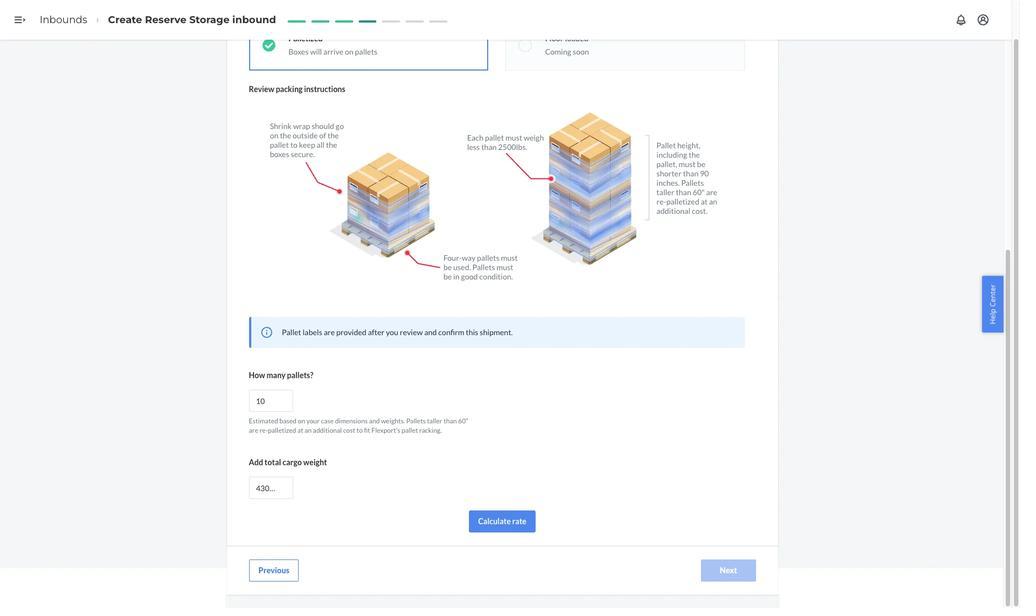 Task type: vqa. For each thing, say whether or not it's contained in the screenshot.
good
yes



Task type: locate. For each thing, give the bounding box(es) containing it.
boxes
[[289, 47, 309, 56]]

re- inside estimated based on your case dimensions and weights. pallets taller than 60" are re-palletized at an additional cost to fit flexport's pallet racking.
[[260, 426, 268, 435]]

additional left cost.
[[657, 206, 691, 216]]

previous button
[[249, 560, 299, 582]]

1 horizontal spatial an
[[709, 197, 718, 206]]

pallets inside pallet height, including the pallet, must be shorter than 90 inches. pallets taller than 60" are re-palletized at an additional cost.
[[682, 178, 704, 187]]

1 vertical spatial and
[[369, 417, 380, 425]]

pallet up pallet,
[[657, 141, 676, 150]]

pallet for pallet labels are provided after you review and confirm this shipment.
[[282, 328, 301, 337]]

your
[[307, 417, 320, 425]]

re-
[[657, 197, 667, 206], [260, 426, 268, 435]]

0 vertical spatial and
[[425, 328, 437, 337]]

to left fit
[[357, 426, 363, 435]]

to inside shrink wrap should go on the outside of the pallet to keep all the boxes secure.
[[291, 140, 298, 149]]

taller inside estimated based on your case dimensions and weights. pallets taller than 60" are re-palletized at an additional cost to fit flexport's pallet racking.
[[427, 417, 443, 425]]

pallet for pallet height, including the pallet, must be shorter than 90 inches. pallets taller than 60" are re-palletized at an additional cost.
[[657, 141, 676, 150]]

0 vertical spatial taller
[[657, 187, 675, 197]]

1 vertical spatial palletized
[[268, 426, 296, 435]]

None number field
[[249, 390, 293, 412], [249, 477, 293, 499], [249, 390, 293, 412], [249, 477, 293, 499]]

0 horizontal spatial are
[[249, 426, 258, 435]]

0 horizontal spatial pallet
[[270, 140, 289, 149]]

2 horizontal spatial pallet
[[485, 133, 504, 142]]

pallet left labels
[[282, 328, 301, 337]]

all
[[317, 140, 325, 149]]

pallet
[[657, 141, 676, 150], [282, 328, 301, 337]]

coming
[[545, 47, 572, 56]]

the
[[280, 131, 291, 140], [328, 131, 339, 140], [326, 140, 337, 149], [689, 150, 700, 159]]

0 horizontal spatial taller
[[427, 417, 443, 425]]

four-
[[444, 253, 462, 262]]

shipment.
[[480, 328, 513, 337]]

review
[[249, 84, 274, 94]]

an
[[709, 197, 718, 206], [305, 426, 312, 435]]

0 vertical spatial re-
[[657, 197, 667, 206]]

pallet down weights.
[[402, 426, 418, 435]]

palletized down based
[[268, 426, 296, 435]]

soon
[[573, 47, 589, 56]]

1 horizontal spatial and
[[425, 328, 437, 337]]

inbounds
[[40, 14, 87, 26]]

case
[[321, 417, 334, 425]]

at
[[701, 197, 708, 206], [298, 426, 304, 435]]

0 vertical spatial at
[[701, 197, 708, 206]]

pallets inside palletized boxes will arrive on pallets
[[355, 47, 378, 56]]

0 horizontal spatial additional
[[313, 426, 342, 435]]

loaded
[[565, 34, 589, 43]]

to
[[291, 140, 298, 149], [357, 426, 363, 435]]

1 horizontal spatial additional
[[657, 206, 691, 216]]

add total cargo weight
[[249, 458, 327, 467]]

an right cost.
[[709, 197, 718, 206]]

1 horizontal spatial re-
[[657, 197, 667, 206]]

floor loaded coming soon
[[545, 34, 589, 56]]

calculate rate button
[[469, 511, 536, 533]]

1 vertical spatial are
[[324, 328, 335, 337]]

pallet inside pallet height, including the pallet, must be shorter than 90 inches. pallets taller than 60" are re-palletized at an additional cost.
[[657, 141, 676, 150]]

2 horizontal spatial are
[[707, 187, 718, 197]]

pallet inside estimated based on your case dimensions and weights. pallets taller than 60" are re-palletized at an additional cost to fit flexport's pallet racking.
[[402, 426, 418, 435]]

1 horizontal spatial taller
[[657, 187, 675, 197]]

on
[[345, 47, 354, 56], [270, 131, 279, 140], [298, 417, 305, 425]]

less
[[467, 142, 480, 152]]

pallets right "way"
[[477, 253, 500, 262]]

and up fit
[[369, 417, 380, 425]]

pallets right 'arrive'
[[355, 47, 378, 56]]

previous
[[258, 566, 289, 575]]

0 horizontal spatial pallets
[[407, 417, 426, 425]]

outside
[[293, 131, 318, 140]]

taller down shorter
[[657, 187, 675, 197]]

taller up racking.
[[427, 417, 443, 425]]

including
[[657, 150, 688, 159]]

on for pallets
[[345, 47, 354, 56]]

labels
[[303, 328, 322, 337]]

on inside palletized boxes will arrive on pallets
[[345, 47, 354, 56]]

how many pallets?
[[249, 371, 314, 380]]

than inside estimated based on your case dimensions and weights. pallets taller than 60" are re-palletized at an additional cost to fit flexport's pallet racking.
[[444, 417, 457, 425]]

cost.
[[692, 206, 708, 216]]

weights.
[[381, 417, 405, 425]]

than
[[482, 142, 497, 152], [684, 169, 699, 178], [676, 187, 692, 197], [444, 417, 457, 425]]

1 vertical spatial additional
[[313, 426, 342, 435]]

instructions
[[304, 84, 346, 94]]

2 vertical spatial are
[[249, 426, 258, 435]]

pallet inside each pallet must weigh less than 2500lbs.
[[485, 133, 504, 142]]

weigh
[[524, 133, 544, 142]]

pallet
[[485, 133, 504, 142], [270, 140, 289, 149], [402, 426, 418, 435]]

you
[[386, 328, 399, 337]]

1 horizontal spatial to
[[357, 426, 363, 435]]

palletized inside pallet height, including the pallet, must be shorter than 90 inches. pallets taller than 60" are re-palletized at an additional cost.
[[667, 197, 700, 206]]

on inside shrink wrap should go on the outside of the pallet to keep all the boxes secure.
[[270, 131, 279, 140]]

1 vertical spatial an
[[305, 426, 312, 435]]

1 vertical spatial to
[[357, 426, 363, 435]]

next
[[720, 566, 737, 575]]

are down estimated at the left bottom of the page
[[249, 426, 258, 435]]

2 vertical spatial on
[[298, 417, 305, 425]]

must right good
[[497, 262, 514, 272]]

cargo
[[283, 458, 302, 467]]

create reserve storage inbound
[[108, 14, 276, 26]]

the right all
[[326, 140, 337, 149]]

pallets right used. on the left of page
[[473, 262, 495, 272]]

confirm
[[439, 328, 465, 337]]

0 horizontal spatial to
[[291, 140, 298, 149]]

0 horizontal spatial at
[[298, 426, 304, 435]]

condition.
[[480, 272, 513, 281]]

create
[[108, 14, 142, 26]]

2 horizontal spatial pallets
[[682, 178, 704, 187]]

pallets right the inches.
[[682, 178, 704, 187]]

0 vertical spatial pallets
[[682, 178, 704, 187]]

90
[[700, 169, 709, 178]]

than left the 90
[[684, 169, 699, 178]]

reserve
[[145, 14, 187, 26]]

1 vertical spatial pallet
[[282, 328, 301, 337]]

taller inside pallet height, including the pallet, must be shorter than 90 inches. pallets taller than 60" are re-palletized at an additional cost.
[[657, 187, 675, 197]]

1 vertical spatial on
[[270, 131, 279, 140]]

0 horizontal spatial and
[[369, 417, 380, 425]]

1 horizontal spatial are
[[324, 328, 335, 337]]

1 horizontal spatial palletized
[[667, 197, 700, 206]]

be inside pallet height, including the pallet, must be shorter than 90 inches. pallets taller than 60" are re-palletized at an additional cost.
[[697, 159, 706, 169]]

to left keep
[[291, 140, 298, 149]]

palletized down the inches.
[[667, 197, 700, 206]]

pallets inside four-way pallets must be used. pallets must be in good condition.
[[473, 262, 495, 272]]

1 horizontal spatial at
[[701, 197, 708, 206]]

1 vertical spatial taller
[[427, 417, 443, 425]]

review packing instructions
[[249, 84, 346, 94]]

pallet down shrink
[[270, 140, 289, 149]]

than right less on the top left
[[482, 142, 497, 152]]

0 vertical spatial additional
[[657, 206, 691, 216]]

estimated based on your case dimensions and weights. pallets taller than 60" are re-palletized at an additional cost to fit flexport's pallet racking.
[[249, 417, 468, 435]]

than left 60"
[[444, 417, 457, 425]]

taller
[[657, 187, 675, 197], [427, 417, 443, 425]]

add
[[249, 458, 263, 467]]

2 horizontal spatial on
[[345, 47, 354, 56]]

0 horizontal spatial pallet
[[282, 328, 301, 337]]

0 horizontal spatial on
[[270, 131, 279, 140]]

1 horizontal spatial pallet
[[402, 426, 418, 435]]

1 horizontal spatial on
[[298, 417, 305, 425]]

and right review in the bottom left of the page
[[425, 328, 437, 337]]

the left the wrap
[[280, 131, 291, 140]]

storage
[[189, 14, 230, 26]]

1 horizontal spatial pallets
[[473, 262, 495, 272]]

1 horizontal spatial pallet
[[657, 141, 676, 150]]

at up the 'cargo'
[[298, 426, 304, 435]]

re- down estimated at the left bottom of the page
[[260, 426, 268, 435]]

and
[[425, 328, 437, 337], [369, 417, 380, 425]]

1 vertical spatial re-
[[260, 426, 268, 435]]

on inside estimated based on your case dimensions and weights. pallets taller than 60" are re-palletized at an additional cost to fit flexport's pallet racking.
[[298, 417, 305, 425]]

flexport's
[[372, 426, 401, 435]]

the right including
[[689, 150, 700, 159]]

0 horizontal spatial re-
[[260, 426, 268, 435]]

2 vertical spatial pallets
[[407, 417, 426, 425]]

0 vertical spatial are
[[707, 187, 718, 197]]

0 horizontal spatial an
[[305, 426, 312, 435]]

pallets up racking.
[[407, 417, 426, 425]]

cost
[[343, 426, 356, 435]]

0 vertical spatial to
[[291, 140, 298, 149]]

0 vertical spatial pallet
[[657, 141, 676, 150]]

on left your
[[298, 417, 305, 425]]

0 vertical spatial palletized
[[667, 197, 700, 206]]

help
[[988, 309, 998, 324]]

are right 60"
[[707, 187, 718, 197]]

at down the 90
[[701, 197, 708, 206]]

1 vertical spatial pallets
[[477, 253, 500, 262]]

must down height, on the right top of page
[[679, 159, 696, 169]]

pallets
[[682, 178, 704, 187], [473, 262, 495, 272], [407, 417, 426, 425]]

0 horizontal spatial palletized
[[268, 426, 296, 435]]

0 vertical spatial on
[[345, 47, 354, 56]]

must
[[506, 133, 523, 142], [679, 159, 696, 169], [501, 253, 518, 262], [497, 262, 514, 272]]

are
[[707, 187, 718, 197], [324, 328, 335, 337], [249, 426, 258, 435]]

fit
[[364, 426, 370, 435]]

based
[[280, 417, 297, 425]]

calculate rate
[[478, 517, 527, 526]]

shrink wrap should go on the outside of the pallet to keep all the boxes secure.
[[270, 121, 344, 159]]

pallet right each
[[485, 133, 504, 142]]

0 horizontal spatial pallets
[[355, 47, 378, 56]]

60"
[[693, 187, 705, 197]]

are right labels
[[324, 328, 335, 337]]

on up boxes
[[270, 131, 279, 140]]

on right 'arrive'
[[345, 47, 354, 56]]

1 horizontal spatial pallets
[[477, 253, 500, 262]]

1 vertical spatial at
[[298, 426, 304, 435]]

an inside estimated based on your case dimensions and weights. pallets taller than 60" are re-palletized at an additional cost to fit flexport's pallet racking.
[[305, 426, 312, 435]]

0 vertical spatial pallets
[[355, 47, 378, 56]]

must up condition.
[[501, 253, 518, 262]]

each
[[467, 133, 484, 142]]

an down your
[[305, 426, 312, 435]]

pallet,
[[657, 159, 678, 169]]

must left the weigh
[[506, 133, 523, 142]]

re- down the inches.
[[657, 197, 667, 206]]

0 vertical spatial an
[[709, 197, 718, 206]]

open notifications image
[[955, 13, 968, 26]]

1 vertical spatial pallets
[[473, 262, 495, 272]]

dimensions
[[335, 417, 368, 425]]

additional down case
[[313, 426, 342, 435]]



Task type: describe. For each thing, give the bounding box(es) containing it.
go
[[336, 121, 344, 131]]

provided
[[336, 328, 367, 337]]

rate
[[513, 517, 527, 526]]

at inside estimated based on your case dimensions and weights. pallets taller than 60" are re-palletized at an additional cost to fit flexport's pallet racking.
[[298, 426, 304, 435]]

secure.
[[291, 149, 315, 159]]

review
[[400, 328, 423, 337]]

open navigation image
[[13, 13, 26, 26]]

are inside pallet height, including the pallet, must be shorter than 90 inches. pallets taller than 60" are re-palletized at an additional cost.
[[707, 187, 718, 197]]

packing
[[276, 84, 303, 94]]

floor
[[545, 34, 564, 43]]

palletized inside estimated based on your case dimensions and weights. pallets taller than 60" are re-palletized at an additional cost to fit flexport's pallet racking.
[[268, 426, 296, 435]]

on for the
[[270, 131, 279, 140]]

boxes
[[270, 149, 289, 159]]

racking.
[[420, 426, 442, 435]]

pallets?
[[287, 371, 314, 380]]

pallets inside four-way pallets must be used. pallets must be in good condition.
[[477, 253, 500, 262]]

next button
[[701, 560, 756, 582]]

must inside each pallet must weigh less than 2500lbs.
[[506, 133, 523, 142]]

60"
[[458, 417, 468, 425]]

to inside estimated based on your case dimensions and weights. pallets taller than 60" are re-palletized at an additional cost to fit flexport's pallet racking.
[[357, 426, 363, 435]]

the right of
[[328, 131, 339, 140]]

shorter
[[657, 169, 682, 178]]

help center
[[988, 284, 998, 324]]

will
[[310, 47, 322, 56]]

after
[[368, 328, 385, 337]]

are inside estimated based on your case dimensions and weights. pallets taller than 60" are re-palletized at an additional cost to fit flexport's pallet racking.
[[249, 426, 258, 435]]

additional inside estimated based on your case dimensions and weights. pallets taller than 60" are re-palletized at an additional cost to fit flexport's pallet racking.
[[313, 426, 342, 435]]

additional inside pallet height, including the pallet, must be shorter than 90 inches. pallets taller than 60" are re-palletized at an additional cost.
[[657, 206, 691, 216]]

an inside pallet height, including the pallet, must be shorter than 90 inches. pallets taller than 60" are re-palletized at an additional cost.
[[709, 197, 718, 206]]

than inside each pallet must weigh less than 2500lbs.
[[482, 142, 497, 152]]

center
[[988, 284, 998, 307]]

inbounds link
[[40, 14, 87, 26]]

weight
[[303, 458, 327, 467]]

inches.
[[657, 178, 680, 187]]

in
[[454, 272, 460, 281]]

palletized boxes will arrive on pallets
[[289, 34, 378, 56]]

estimated
[[249, 417, 278, 425]]

pallet labels are provided after you review and confirm this shipment.
[[282, 328, 513, 337]]

at inside pallet height, including the pallet, must be shorter than 90 inches. pallets taller than 60" are re-palletized at an additional cost.
[[701, 197, 708, 206]]

help center button
[[983, 276, 1004, 332]]

this
[[466, 328, 479, 337]]

many
[[267, 371, 286, 380]]

arrive
[[324, 47, 344, 56]]

used.
[[454, 262, 471, 272]]

way
[[462, 253, 476, 262]]

2500lbs.
[[498, 142, 528, 152]]

pallets inside estimated based on your case dimensions and weights. pallets taller than 60" are re-palletized at an additional cost to fit flexport's pallet racking.
[[407, 417, 426, 425]]

check circle image
[[262, 39, 275, 52]]

pallet height, including the pallet, must be shorter than 90 inches. pallets taller than 60" are re-palletized at an additional cost.
[[657, 141, 718, 216]]

calculate
[[478, 517, 511, 526]]

and inside estimated based on your case dimensions and weights. pallets taller than 60" are re-palletized at an additional cost to fit flexport's pallet racking.
[[369, 417, 380, 425]]

four-way pallets must be used. pallets must be in good condition.
[[444, 253, 518, 281]]

of
[[319, 131, 326, 140]]

how
[[249, 371, 265, 380]]

should
[[312, 121, 334, 131]]

must inside pallet height, including the pallet, must be shorter than 90 inches. pallets taller than 60" are re-palletized at an additional cost.
[[679, 159, 696, 169]]

open account menu image
[[977, 13, 990, 26]]

good
[[461, 272, 478, 281]]

each pallet must weigh less than 2500lbs.
[[467, 133, 544, 152]]

breadcrumbs navigation
[[31, 4, 285, 36]]

shrink
[[270, 121, 292, 131]]

wrap
[[293, 121, 310, 131]]

the inside pallet height, including the pallet, must be shorter than 90 inches. pallets taller than 60" are re-palletized at an additional cost.
[[689, 150, 700, 159]]

height,
[[678, 141, 701, 150]]

total
[[265, 458, 281, 467]]

pallet inside shrink wrap should go on the outside of the pallet to keep all the boxes secure.
[[270, 140, 289, 149]]

keep
[[299, 140, 315, 149]]

re- inside pallet height, including the pallet, must be shorter than 90 inches. pallets taller than 60" are re-palletized at an additional cost.
[[657, 197, 667, 206]]

inbound
[[232, 14, 276, 26]]

than left 60"
[[676, 187, 692, 197]]

palletized
[[289, 34, 323, 43]]



